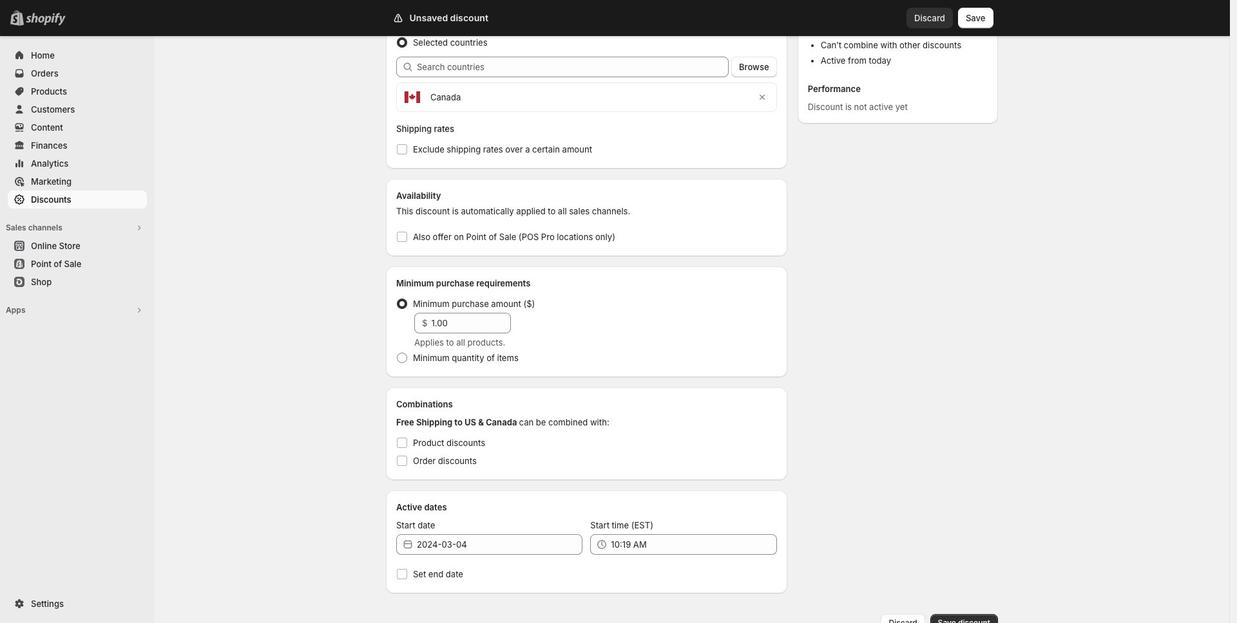 Task type: describe. For each thing, give the bounding box(es) containing it.
0.00 text field
[[431, 313, 511, 334]]

Search countries text field
[[417, 57, 729, 77]]

YYYY-MM-DD text field
[[417, 535, 583, 556]]



Task type: vqa. For each thing, say whether or not it's contained in the screenshot.
the YYYY-MM-DD 'TEXT FIELD'
yes



Task type: locate. For each thing, give the bounding box(es) containing it.
shopify image
[[26, 13, 66, 26]]

Enter time text field
[[611, 535, 777, 556]]



